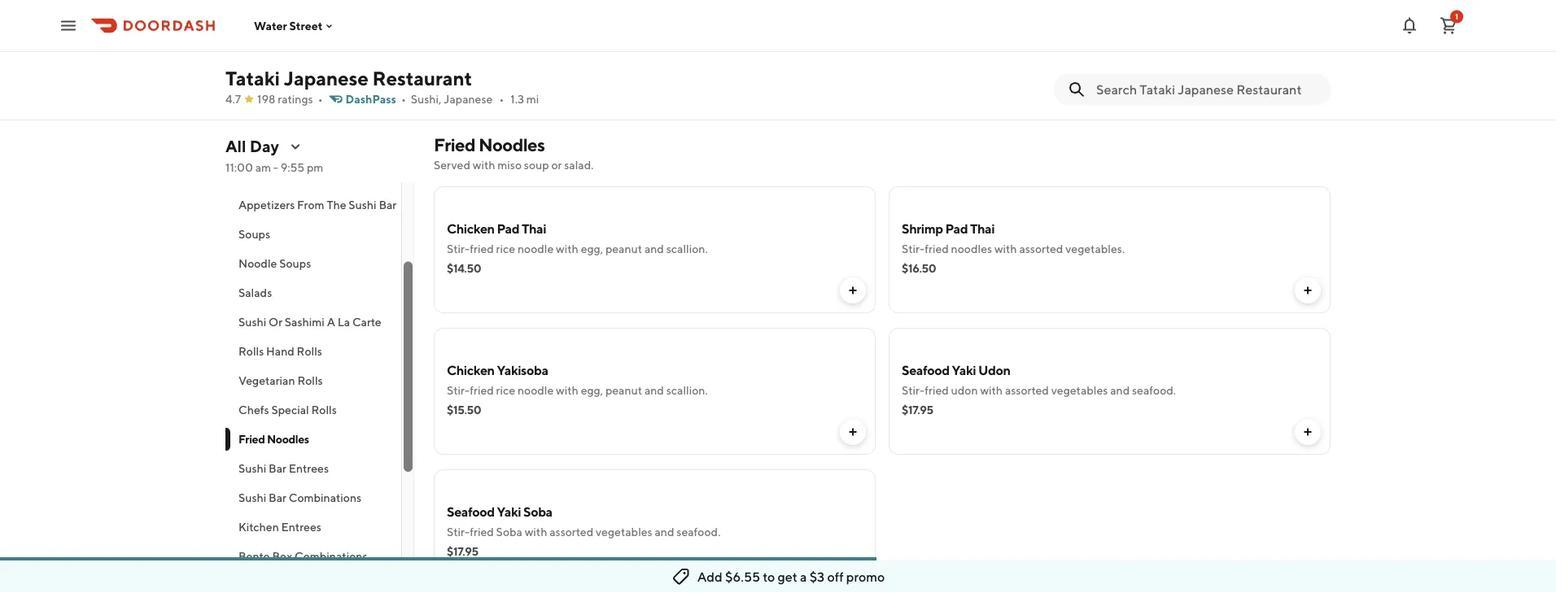 Task type: describe. For each thing, give the bounding box(es) containing it.
vegetarian appetizers
[[239, 169, 354, 182]]

$13.95
[[447, 47, 480, 60]]

chefs
[[239, 403, 269, 417]]

peanut inside the chicken yakisoba stir-fried rice noodle with egg, peanut and scallion. $15.50
[[606, 384, 642, 397]]

shrimp pad thai stir-fried noodles with assorted vegetables. $16.50
[[902, 221, 1125, 275]]

sushi bar combinations
[[239, 491, 362, 505]]

0 vertical spatial appetizers
[[297, 169, 354, 182]]

seafood for seafood yaki udon
[[902, 363, 950, 378]]

1 horizontal spatial soba
[[523, 504, 553, 520]]

yaki for udon
[[952, 363, 976, 378]]

off
[[828, 569, 844, 585]]

sushi or sashimi a la carte
[[239, 315, 382, 329]]

sashimi
[[285, 315, 325, 329]]

fried noodles
[[239, 433, 309, 446]]

egg, inside the chicken yakisoba stir-fried rice noodle with egg, peanut and scallion. $15.50
[[581, 384, 603, 397]]

stir- inside the chicken yakisoba stir-fried rice noodle with egg, peanut and scallion. $15.50
[[447, 384, 470, 397]]

salads
[[239, 286, 272, 300]]

198 ratings •
[[257, 92, 323, 106]]

shrimp
[[902, 221, 943, 237]]

noodle soups button
[[226, 249, 414, 278]]

$17.95 for seafood yaki udon
[[902, 403, 934, 417]]

soup
[[524, 158, 549, 172]]

1
[[1456, 12, 1459, 21]]

street
[[289, 19, 323, 32]]

thai for chicken pad thai
[[522, 221, 546, 237]]

with for seafood yaki udon
[[981, 384, 1003, 397]]

1.3
[[511, 92, 524, 106]]

tataki
[[226, 66, 280, 90]]

or
[[551, 158, 562, 172]]

vegetables.
[[1066, 242, 1125, 256]]

or
[[269, 315, 283, 329]]

kitchen
[[239, 521, 279, 534]]

promo
[[847, 569, 885, 585]]

stir- for seafood yaki udon
[[902, 384, 925, 397]]

chefs special rolls button
[[226, 396, 414, 425]]

with inside fried noodles served with miso soup or salad.
[[473, 158, 495, 172]]

bento box combinations
[[239, 550, 368, 563]]

a
[[800, 569, 807, 585]]

rolls hand rolls
[[239, 345, 322, 358]]

water street button
[[254, 19, 336, 32]]

seafood yaki soba stir-fried soba with assorted vegetables and seafood. $17.95
[[447, 504, 721, 558]]

seafood. for soba
[[677, 526, 721, 539]]

yakisoba
[[497, 363, 548, 378]]

chicken yakisoba stir-fried rice noodle with egg, peanut and scallion. $15.50
[[447, 363, 708, 417]]

thai for shrimp pad thai
[[970, 221, 995, 237]]

entrees inside kitchen entrees 'button'
[[281, 521, 321, 534]]

add item to cart image for seafood yaki udon
[[1302, 426, 1315, 439]]

all day
[[226, 137, 279, 156]]

dashpass •
[[346, 92, 406, 106]]

rolls inside button
[[311, 403, 337, 417]]

rolls down the rolls hand rolls button in the bottom of the page
[[297, 374, 323, 388]]

0 vertical spatial bar
[[379, 198, 397, 212]]

fried for chicken pad thai
[[470, 242, 494, 256]]

soups button
[[226, 220, 414, 249]]

assorted for thai
[[1020, 242, 1064, 256]]

rolls left hand
[[239, 345, 264, 358]]

stir- for seafood yaki soba
[[447, 526, 470, 539]]

noodle inside the chicken pad thai stir-fried rice noodle with egg, peanut and scallion. $14.50
[[518, 242, 554, 256]]

rice inside the chicken yakisoba stir-fried rice noodle with egg, peanut and scallion. $15.50
[[496, 384, 515, 397]]

rolls hand rolls button
[[226, 337, 414, 366]]

bar for entrees
[[269, 462, 287, 475]]

pad for chicken
[[497, 221, 520, 237]]

$17.95 for seafood yaki soba
[[447, 545, 479, 558]]

stir- for shrimp pad thai
[[902, 242, 925, 256]]

with for shrimp pad thai
[[995, 242, 1017, 256]]

water street
[[254, 19, 323, 32]]

sushi bar entrees
[[239, 462, 329, 475]]

add item to cart image for chicken yakisoba
[[847, 426, 860, 439]]

carte
[[352, 315, 382, 329]]

chicken for chicken pad thai
[[447, 221, 495, 237]]

scallion. inside the chicken yakisoba stir-fried rice noodle with egg, peanut and scallion. $15.50
[[667, 384, 708, 397]]

ratings
[[278, 92, 313, 106]]

from
[[297, 198, 325, 212]]

fried for shrimp pad thai
[[925, 242, 949, 256]]

menus image
[[289, 140, 302, 153]]

to
[[763, 569, 775, 585]]

vegetables for seafood yaki soba
[[596, 526, 653, 539]]

udon
[[951, 384, 978, 397]]

japanese for sushi,
[[444, 92, 493, 106]]

appetizers from the sushi bar
[[239, 198, 397, 212]]

combinations for sushi bar combinations
[[289, 491, 362, 505]]

chicken pad thai stir-fried rice noodle with egg, peanut and scallion. $14.50
[[447, 221, 708, 275]]

fried for fried noodles
[[239, 433, 265, 446]]

sushi bar combinations button
[[226, 484, 414, 513]]

fried noodles served with miso soup or salad.
[[434, 134, 594, 172]]

sushi inside appetizers from the sushi bar button
[[349, 198, 377, 212]]

• for sushi, japanese • 1.3 mi
[[499, 92, 504, 106]]

sushi or sashimi a la carte button
[[226, 308, 414, 337]]

noodle soups
[[239, 257, 311, 270]]

miso
[[498, 158, 522, 172]]

and inside the chicken pad thai stir-fried rice noodle with egg, peanut and scallion. $14.50
[[645, 242, 664, 256]]

pm
[[307, 161, 323, 174]]

dashpass
[[346, 92, 396, 106]]

vegetarian for vegetarian rolls
[[239, 374, 295, 388]]

$14.50
[[447, 262, 481, 275]]

$16.50
[[902, 262, 937, 275]]

served
[[434, 158, 471, 172]]

vegetarian rolls button
[[226, 366, 414, 396]]

add item to cart image for shrimp pad thai
[[1302, 284, 1315, 297]]

sushi,
[[411, 92, 442, 106]]

add
[[697, 569, 723, 585]]

$6.55
[[725, 569, 761, 585]]

chefs special rolls
[[239, 403, 337, 417]]

seafood. for udon
[[1132, 384, 1176, 397]]

sushi for sushi or sashimi a la carte
[[239, 315, 266, 329]]

noodle inside the chicken yakisoba stir-fried rice noodle with egg, peanut and scallion. $15.50
[[518, 384, 554, 397]]

entrees inside sushi bar entrees button
[[289, 462, 329, 475]]

stir- for chicken pad thai
[[447, 242, 470, 256]]

fried for fried noodles served with miso soup or salad.
[[434, 134, 475, 155]]



Task type: vqa. For each thing, say whether or not it's contained in the screenshot.
'Order Summary (1 Items)'
no



Task type: locate. For each thing, give the bounding box(es) containing it.
fried
[[434, 134, 475, 155], [239, 433, 265, 446]]

notification bell image
[[1400, 16, 1420, 35]]

yaki for soba
[[497, 504, 521, 520]]

add item to cart image for chicken pad thai
[[847, 284, 860, 297]]

noodles for fried noodles served with miso soup or salad.
[[479, 134, 545, 155]]

with inside seafood yaki soba stir-fried soba with assorted vegetables and seafood. $17.95
[[525, 526, 547, 539]]

1 vertical spatial seafood.
[[677, 526, 721, 539]]

1 vertical spatial vegetarian
[[239, 374, 295, 388]]

pad inside shrimp pad thai stir-fried noodles with assorted vegetables. $16.50
[[946, 221, 968, 237]]

the
[[327, 198, 346, 212]]

with
[[473, 158, 495, 172], [556, 242, 579, 256], [995, 242, 1017, 256], [556, 384, 579, 397], [981, 384, 1003, 397], [525, 526, 547, 539]]

1 chicken from the top
[[447, 221, 495, 237]]

bento box combinations button
[[226, 542, 414, 572]]

1 scallion. from the top
[[667, 242, 708, 256]]

0 vertical spatial assorted
[[1020, 242, 1064, 256]]

2 horizontal spatial •
[[499, 92, 504, 106]]

fried down the chefs
[[239, 433, 265, 446]]

thai inside the chicken pad thai stir-fried rice noodle with egg, peanut and scallion. $14.50
[[522, 221, 546, 237]]

1 vertical spatial assorted
[[1005, 384, 1049, 397]]

1 • from the left
[[318, 92, 323, 106]]

japanese up the ratings
[[284, 66, 369, 90]]

1 horizontal spatial $17.95
[[902, 403, 934, 417]]

2 chicken from the top
[[447, 363, 495, 378]]

thai down soup
[[522, 221, 546, 237]]

with inside shrimp pad thai stir-fried noodles with assorted vegetables. $16.50
[[995, 242, 1017, 256]]

sushi
[[349, 198, 377, 212], [239, 315, 266, 329], [239, 462, 266, 475], [239, 491, 266, 505]]

stir- inside seafood yaki udon stir-fried udon with assorted vegetables and seafood. $17.95
[[902, 384, 925, 397]]

chicken inside the chicken pad thai stir-fried rice noodle with egg, peanut and scallion. $14.50
[[447, 221, 495, 237]]

1 horizontal spatial fried
[[434, 134, 475, 155]]

1 rice from the top
[[496, 242, 515, 256]]

2 rice from the top
[[496, 384, 515, 397]]

pad for shrimp
[[946, 221, 968, 237]]

add item to cart image for seafood yaki soba
[[847, 567, 860, 580]]

1 vertical spatial scallion.
[[667, 384, 708, 397]]

peanut
[[606, 242, 642, 256], [606, 384, 642, 397]]

0 horizontal spatial yaki
[[497, 504, 521, 520]]

entrees up 'sushi bar combinations'
[[289, 462, 329, 475]]

0 vertical spatial rice
[[496, 242, 515, 256]]

1 vertical spatial noodles
[[267, 433, 309, 446]]

0 vertical spatial seafood.
[[1132, 384, 1176, 397]]

all
[[226, 137, 246, 156]]

japanese
[[284, 66, 369, 90], [444, 92, 493, 106]]

chicken inside the chicken yakisoba stir-fried rice noodle with egg, peanut and scallion. $15.50
[[447, 363, 495, 378]]

la
[[338, 315, 350, 329]]

• left sushi,
[[401, 92, 406, 106]]

soups right noodle
[[279, 257, 311, 270]]

0 horizontal spatial appetizers
[[239, 198, 295, 212]]

1 button
[[1433, 9, 1465, 42]]

noodles inside fried noodles served with miso soup or salad.
[[479, 134, 545, 155]]

bento
[[239, 550, 270, 563]]

thai inside shrimp pad thai stir-fried noodles with assorted vegetables. $16.50
[[970, 221, 995, 237]]

bar
[[379, 198, 397, 212], [269, 462, 287, 475], [269, 491, 287, 505]]

1 horizontal spatial pad
[[946, 221, 968, 237]]

box
[[272, 550, 292, 563]]

add item to cart image
[[847, 284, 860, 297], [1302, 284, 1315, 297]]

4.7
[[226, 92, 241, 106]]

assorted inside shrimp pad thai stir-fried noodles with assorted vegetables. $16.50
[[1020, 242, 1064, 256]]

water
[[254, 19, 287, 32]]

2 egg, from the top
[[581, 384, 603, 397]]

vegetarian appetizers button
[[226, 161, 414, 191]]

japanese for tataki
[[284, 66, 369, 90]]

rolls
[[239, 345, 264, 358], [297, 345, 322, 358], [297, 374, 323, 388], [311, 403, 337, 417]]

appetizers down am
[[239, 198, 295, 212]]

assorted for soba
[[550, 526, 594, 539]]

0 vertical spatial vegetables
[[1052, 384, 1108, 397]]

0 horizontal spatial thai
[[522, 221, 546, 237]]

vegetables inside seafood yaki udon stir-fried udon with assorted vegetables and seafood. $17.95
[[1052, 384, 1108, 397]]

1 vertical spatial entrees
[[281, 521, 321, 534]]

1 horizontal spatial seafood
[[902, 363, 950, 378]]

0 vertical spatial entrees
[[289, 462, 329, 475]]

tataki japanese restaurant
[[226, 66, 472, 90]]

mi
[[526, 92, 539, 106]]

sushi up kitchen
[[239, 491, 266, 505]]

assorted for udon
[[1005, 384, 1049, 397]]

2 peanut from the top
[[606, 384, 642, 397]]

1 vertical spatial yaki
[[497, 504, 521, 520]]

1 horizontal spatial appetizers
[[297, 169, 354, 182]]

-
[[273, 161, 278, 174]]

chicken for chicken yakisoba
[[447, 363, 495, 378]]

bar for combinations
[[269, 491, 287, 505]]

assorted
[[1020, 242, 1064, 256], [1005, 384, 1049, 397], [550, 526, 594, 539]]

appetizers from the sushi bar button
[[226, 191, 414, 220]]

day
[[250, 137, 279, 156]]

vegetarian rolls
[[239, 374, 323, 388]]

0 horizontal spatial vegetables
[[596, 526, 653, 539]]

1 vertical spatial seafood
[[447, 504, 495, 520]]

1 vertical spatial $17.95
[[447, 545, 479, 558]]

0 vertical spatial chicken
[[447, 221, 495, 237]]

sushi inside sushi bar entrees button
[[239, 462, 266, 475]]

sushi, japanese • 1.3 mi
[[411, 92, 539, 106]]

$17.95 inside seafood yaki udon stir-fried udon with assorted vegetables and seafood. $17.95
[[902, 403, 934, 417]]

noodle
[[518, 242, 554, 256], [518, 384, 554, 397]]

and for seafood yaki soba
[[655, 526, 675, 539]]

bar right the
[[379, 198, 397, 212]]

1 thai from the left
[[522, 221, 546, 237]]

fried inside shrimp pad thai stir-fried noodles with assorted vegetables. $16.50
[[925, 242, 949, 256]]

stir- inside the chicken pad thai stir-fried rice noodle with egg, peanut and scallion. $14.50
[[447, 242, 470, 256]]

1 horizontal spatial yaki
[[952, 363, 976, 378]]

vegetables inside seafood yaki soba stir-fried soba with assorted vegetables and seafood. $17.95
[[596, 526, 653, 539]]

with inside seafood yaki udon stir-fried udon with assorted vegetables and seafood. $17.95
[[981, 384, 1003, 397]]

vegetarian for vegetarian appetizers
[[239, 169, 295, 182]]

vegetables
[[1052, 384, 1108, 397], [596, 526, 653, 539]]

fried up served
[[434, 134, 475, 155]]

0 vertical spatial scallion.
[[667, 242, 708, 256]]

1 vertical spatial soba
[[496, 526, 523, 539]]

1 horizontal spatial •
[[401, 92, 406, 106]]

• left 1.3
[[499, 92, 504, 106]]

1 vertical spatial peanut
[[606, 384, 642, 397]]

0 vertical spatial noodle
[[518, 242, 554, 256]]

1 horizontal spatial japanese
[[444, 92, 493, 106]]

get
[[778, 569, 798, 585]]

0 horizontal spatial japanese
[[284, 66, 369, 90]]

bar down "fried noodles"
[[269, 462, 287, 475]]

appetizers up appetizers from the sushi bar button
[[297, 169, 354, 182]]

soba
[[523, 504, 553, 520], [496, 526, 523, 539]]

and inside the chicken yakisoba stir-fried rice noodle with egg, peanut and scallion. $15.50
[[645, 384, 664, 397]]

noodle
[[239, 257, 277, 270]]

assorted inside seafood yaki soba stir-fried soba with assorted vegetables and seafood. $17.95
[[550, 526, 594, 539]]

0 horizontal spatial seafood.
[[677, 526, 721, 539]]

2 add item to cart image from the left
[[1302, 284, 1315, 297]]

0 vertical spatial vegetarian
[[239, 169, 295, 182]]

pad inside the chicken pad thai stir-fried rice noodle with egg, peanut and scallion. $14.50
[[497, 221, 520, 237]]

rolls down vegetarian rolls button
[[311, 403, 337, 417]]

0 horizontal spatial soba
[[496, 526, 523, 539]]

combinations down sushi bar entrees button
[[289, 491, 362, 505]]

fried inside the chicken pad thai stir-fried rice noodle with egg, peanut and scallion. $14.50
[[470, 242, 494, 256]]

$3
[[810, 569, 825, 585]]

0 vertical spatial japanese
[[284, 66, 369, 90]]

open menu image
[[59, 16, 78, 35]]

combinations down kitchen entrees 'button'
[[295, 550, 368, 563]]

sushi left or
[[239, 315, 266, 329]]

1 vertical spatial noodle
[[518, 384, 554, 397]]

1 vertical spatial combinations
[[295, 550, 368, 563]]

$17.95 inside seafood yaki soba stir-fried soba with assorted vegetables and seafood. $17.95
[[447, 545, 479, 558]]

rolls right hand
[[297, 345, 322, 358]]

seafood for seafood yaki soba
[[447, 504, 495, 520]]

bar up kitchen entrees
[[269, 491, 287, 505]]

noodles down chefs special rolls
[[267, 433, 309, 446]]

0 horizontal spatial noodles
[[267, 433, 309, 446]]

0 vertical spatial egg,
[[581, 242, 603, 256]]

3 • from the left
[[499, 92, 504, 106]]

hand
[[266, 345, 295, 358]]

0 horizontal spatial soups
[[239, 228, 270, 241]]

0 vertical spatial combinations
[[289, 491, 362, 505]]

1 vertical spatial appetizers
[[239, 198, 295, 212]]

1 horizontal spatial vegetables
[[1052, 384, 1108, 397]]

and for chicken yakisoba
[[645, 384, 664, 397]]

0 horizontal spatial •
[[318, 92, 323, 106]]

2 vertical spatial assorted
[[550, 526, 594, 539]]

with inside the chicken yakisoba stir-fried rice noodle with egg, peanut and scallion. $15.50
[[556, 384, 579, 397]]

1 vertical spatial vegetables
[[596, 526, 653, 539]]

sushi inside sushi bar combinations button
[[239, 491, 266, 505]]

and for seafood yaki udon
[[1111, 384, 1130, 397]]

chicken
[[447, 221, 495, 237], [447, 363, 495, 378]]

kitchen entrees
[[239, 521, 321, 534]]

1 vertical spatial egg,
[[581, 384, 603, 397]]

chicken up $14.50 on the top left of page
[[447, 221, 495, 237]]

and
[[645, 242, 664, 256], [645, 384, 664, 397], [1111, 384, 1130, 397], [655, 526, 675, 539]]

and inside seafood yaki udon stir-fried udon with assorted vegetables and seafood. $17.95
[[1111, 384, 1130, 397]]

1 vertical spatial fried
[[239, 433, 265, 446]]

scallion.
[[667, 242, 708, 256], [667, 384, 708, 397]]

pad up noodles
[[946, 221, 968, 237]]

with for seafood yaki soba
[[525, 526, 547, 539]]

1 horizontal spatial noodles
[[479, 134, 545, 155]]

fried inside seafood yaki udon stir-fried udon with assorted vegetables and seafood. $17.95
[[925, 384, 949, 397]]

0 horizontal spatial fried
[[239, 433, 265, 446]]

pad
[[497, 221, 520, 237], [946, 221, 968, 237]]

with for chicken yakisoba
[[556, 384, 579, 397]]

0 vertical spatial noodles
[[479, 134, 545, 155]]

fried for seafood yaki soba
[[470, 526, 494, 539]]

0 vertical spatial soba
[[523, 504, 553, 520]]

11:00 am - 9:55 pm
[[226, 161, 323, 174]]

2 noodle from the top
[[518, 384, 554, 397]]

1 peanut from the top
[[606, 242, 642, 256]]

198
[[257, 92, 276, 106]]

seafood inside seafood yaki udon stir-fried udon with assorted vegetables and seafood. $17.95
[[902, 363, 950, 378]]

0 horizontal spatial pad
[[497, 221, 520, 237]]

1 items, open order cart image
[[1439, 16, 1459, 35]]

kitchen entrees button
[[226, 513, 414, 542]]

assorted inside seafood yaki udon stir-fried udon with assorted vegetables and seafood. $17.95
[[1005, 384, 1049, 397]]

stir- inside seafood yaki soba stir-fried soba with assorted vegetables and seafood. $17.95
[[447, 526, 470, 539]]

sushi for sushi bar entrees
[[239, 462, 266, 475]]

stir- inside shrimp pad thai stir-fried noodles with assorted vegetables. $16.50
[[902, 242, 925, 256]]

•
[[318, 92, 323, 106], [401, 92, 406, 106], [499, 92, 504, 106]]

noodles
[[951, 242, 993, 256]]

fried inside the chicken yakisoba stir-fried rice noodle with egg, peanut and scallion. $15.50
[[470, 384, 494, 397]]

0 horizontal spatial seafood
[[447, 504, 495, 520]]

soups
[[239, 228, 270, 241], [279, 257, 311, 270]]

0 vertical spatial peanut
[[606, 242, 642, 256]]

1 vertical spatial soups
[[279, 257, 311, 270]]

add $6.55 to get a $3 off promo
[[697, 569, 885, 585]]

sushi right the
[[349, 198, 377, 212]]

seafood. inside seafood yaki soba stir-fried soba with assorted vegetables and seafood. $17.95
[[677, 526, 721, 539]]

Item Search search field
[[1097, 81, 1318, 99]]

1 vertical spatial rice
[[496, 384, 515, 397]]

0 horizontal spatial $17.95
[[447, 545, 479, 558]]

1 pad from the left
[[497, 221, 520, 237]]

0 horizontal spatial add item to cart image
[[847, 284, 860, 297]]

0 vertical spatial yaki
[[952, 363, 976, 378]]

1 vertical spatial chicken
[[447, 363, 495, 378]]

a
[[327, 315, 335, 329]]

am
[[255, 161, 271, 174]]

with inside the chicken pad thai stir-fried rice noodle with egg, peanut and scallion. $14.50
[[556, 242, 579, 256]]

seafood.
[[1132, 384, 1176, 397], [677, 526, 721, 539]]

1 horizontal spatial thai
[[970, 221, 995, 237]]

1 vertical spatial bar
[[269, 462, 287, 475]]

seafood inside seafood yaki soba stir-fried soba with assorted vegetables and seafood. $17.95
[[447, 504, 495, 520]]

sushi for sushi bar combinations
[[239, 491, 266, 505]]

0 vertical spatial fried
[[434, 134, 475, 155]]

add item to cart image
[[847, 426, 860, 439], [1302, 426, 1315, 439], [847, 567, 860, 580]]

noodles up miso
[[479, 134, 545, 155]]

soups up noodle
[[239, 228, 270, 241]]

appetizers
[[297, 169, 354, 182], [239, 198, 295, 212]]

fried for seafood yaki udon
[[925, 384, 949, 397]]

$15.50
[[447, 403, 481, 417]]

1 vertical spatial japanese
[[444, 92, 493, 106]]

pad down miso
[[497, 221, 520, 237]]

noodles
[[479, 134, 545, 155], [267, 433, 309, 446]]

• right the ratings
[[318, 92, 323, 106]]

1 vegetarian from the top
[[239, 169, 295, 182]]

combinations for bento box combinations
[[295, 550, 368, 563]]

noodles for fried noodles
[[267, 433, 309, 446]]

thai up noodles
[[970, 221, 995, 237]]

yaki inside seafood yaki udon stir-fried udon with assorted vegetables and seafood. $17.95
[[952, 363, 976, 378]]

seafood yaki udon stir-fried udon with assorted vegetables and seafood. $17.95
[[902, 363, 1176, 417]]

seafood. inside seafood yaki udon stir-fried udon with assorted vegetables and seafood. $17.95
[[1132, 384, 1176, 397]]

scallion. inside the chicken pad thai stir-fried rice noodle with egg, peanut and scallion. $14.50
[[667, 242, 708, 256]]

japanese right sushi,
[[444, 92, 493, 106]]

2 pad from the left
[[946, 221, 968, 237]]

salad.
[[564, 158, 594, 172]]

1 horizontal spatial add item to cart image
[[1302, 284, 1315, 297]]

0 vertical spatial seafood
[[902, 363, 950, 378]]

peanut inside the chicken pad thai stir-fried rice noodle with egg, peanut and scallion. $14.50
[[606, 242, 642, 256]]

and inside seafood yaki soba stir-fried soba with assorted vegetables and seafood. $17.95
[[655, 526, 675, 539]]

sushi down "fried noodles"
[[239, 462, 266, 475]]

9:55
[[281, 161, 305, 174]]

restaurant
[[372, 66, 472, 90]]

entrees down 'sushi bar combinations'
[[281, 521, 321, 534]]

1 horizontal spatial seafood.
[[1132, 384, 1176, 397]]

salads button
[[226, 278, 414, 308]]

fried inside seafood yaki soba stir-fried soba with assorted vegetables and seafood. $17.95
[[470, 526, 494, 539]]

2 vegetarian from the top
[[239, 374, 295, 388]]

vegetables for seafood yaki udon
[[1052, 384, 1108, 397]]

0 vertical spatial $17.95
[[902, 403, 934, 417]]

2 thai from the left
[[970, 221, 995, 237]]

egg, inside the chicken pad thai stir-fried rice noodle with egg, peanut and scallion. $14.50
[[581, 242, 603, 256]]

2 • from the left
[[401, 92, 406, 106]]

yaki
[[952, 363, 976, 378], [497, 504, 521, 520]]

sushi inside the sushi or sashimi a la carte button
[[239, 315, 266, 329]]

1 add item to cart image from the left
[[847, 284, 860, 297]]

11:00
[[226, 161, 253, 174]]

• for 198 ratings •
[[318, 92, 323, 106]]

stir-
[[447, 242, 470, 256], [902, 242, 925, 256], [447, 384, 470, 397], [902, 384, 925, 397], [447, 526, 470, 539]]

1 horizontal spatial soups
[[279, 257, 311, 270]]

rice inside the chicken pad thai stir-fried rice noodle with egg, peanut and scallion. $14.50
[[496, 242, 515, 256]]

rice
[[496, 242, 515, 256], [496, 384, 515, 397]]

sushi bar entrees button
[[226, 454, 414, 484]]

2 scallion. from the top
[[667, 384, 708, 397]]

fried inside fried noodles served with miso soup or salad.
[[434, 134, 475, 155]]

2 vertical spatial bar
[[269, 491, 287, 505]]

special
[[271, 403, 309, 417]]

1 egg, from the top
[[581, 242, 603, 256]]

0 vertical spatial soups
[[239, 228, 270, 241]]

thai
[[522, 221, 546, 237], [970, 221, 995, 237]]

udon
[[979, 363, 1011, 378]]

chicken up $15.50
[[447, 363, 495, 378]]

yaki inside seafood yaki soba stir-fried soba with assorted vegetables and seafood. $17.95
[[497, 504, 521, 520]]

1 noodle from the top
[[518, 242, 554, 256]]

fried
[[470, 242, 494, 256], [925, 242, 949, 256], [470, 384, 494, 397], [925, 384, 949, 397], [470, 526, 494, 539]]



